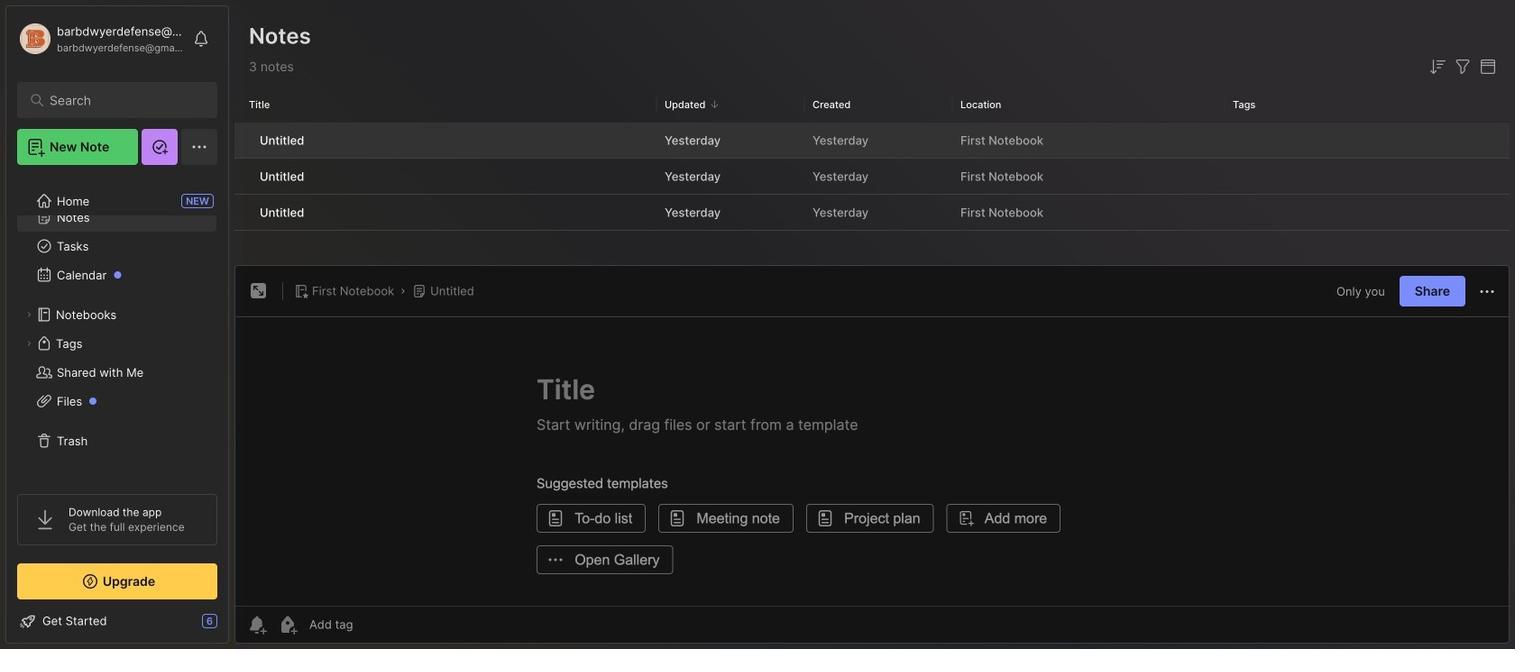 Task type: locate. For each thing, give the bounding box(es) containing it.
None search field
[[50, 89, 193, 111]]

tree inside main element
[[6, 174, 228, 478]]

row group
[[235, 123, 1510, 232]]

cell
[[235, 123, 249, 158], [235, 159, 249, 194], [235, 195, 249, 230]]

Add tag field
[[308, 617, 443, 633]]

1 vertical spatial cell
[[235, 159, 249, 194]]

add tag image
[[277, 614, 299, 636]]

2 vertical spatial cell
[[235, 195, 249, 230]]

expand note image
[[248, 281, 270, 302]]

add a reminder image
[[246, 614, 268, 636]]

Search text field
[[50, 92, 193, 109]]

Note Editor text field
[[235, 317, 1509, 606]]

3 cell from the top
[[235, 195, 249, 230]]

More actions field
[[1477, 280, 1498, 303]]

tree
[[6, 174, 228, 478]]

click to collapse image
[[228, 616, 241, 638]]

1 cell from the top
[[235, 123, 249, 158]]

0 vertical spatial cell
[[235, 123, 249, 158]]



Task type: vqa. For each thing, say whether or not it's contained in the screenshot.
WHAT'S NEW field
no



Task type: describe. For each thing, give the bounding box(es) containing it.
more actions image
[[1477, 281, 1498, 303]]

none search field inside main element
[[50, 89, 193, 111]]

Add filters field
[[1452, 56, 1474, 78]]

add filters image
[[1452, 56, 1474, 78]]

expand notebooks image
[[23, 309, 34, 320]]

Account field
[[17, 21, 184, 57]]

2 cell from the top
[[235, 159, 249, 194]]

Sort options field
[[1427, 56, 1449, 78]]

main element
[[0, 0, 235, 650]]

expand tags image
[[23, 338, 34, 349]]

Help and Learning task checklist field
[[6, 607, 228, 636]]

View options field
[[1474, 56, 1499, 78]]

note window element
[[235, 265, 1510, 649]]



